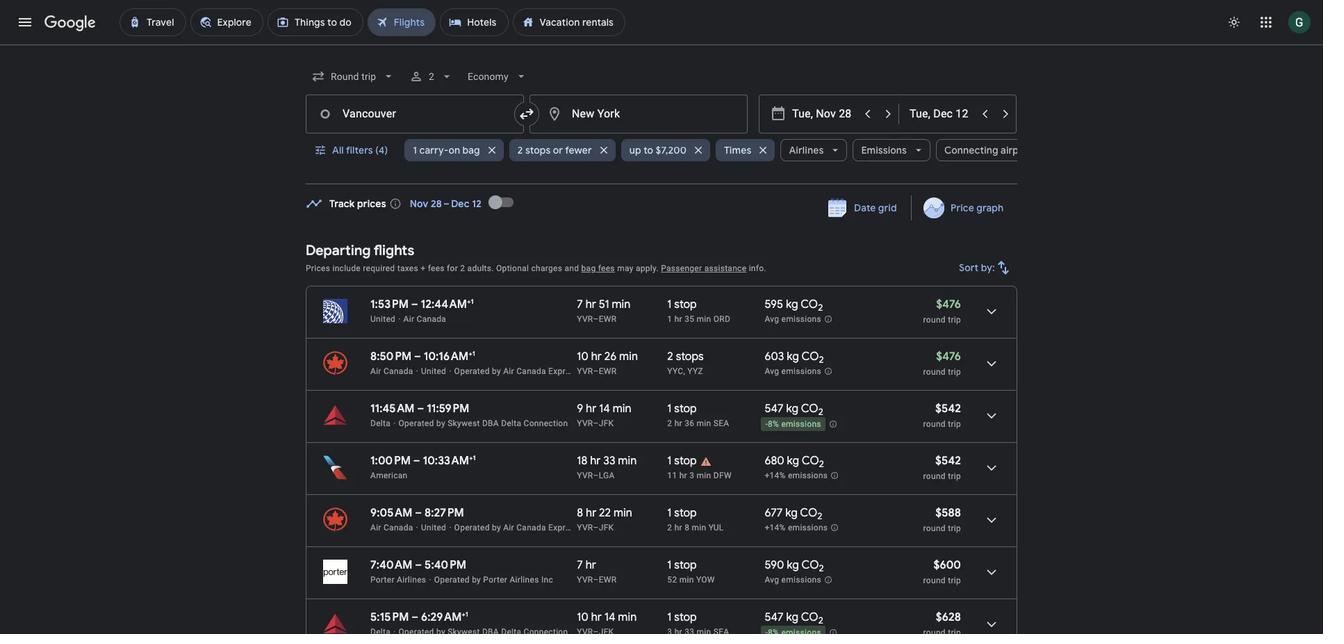 Task type: vqa. For each thing, say whether or not it's contained in the screenshot.
- to the bottom
yes



Task type: locate. For each thing, give the bounding box(es) containing it.
2 +14% from the top
[[765, 523, 786, 533]]

round down $476 text field
[[924, 315, 946, 325]]

Departure time: 1:53 PM. text field
[[371, 298, 409, 311]]

547
[[765, 402, 784, 416], [765, 610, 784, 624]]

8:50 pm – 10:16 am + 1
[[371, 349, 475, 364]]

stop for 7 hr 51 min
[[675, 298, 697, 311]]

1:00 pm – 10:33 am + 1
[[371, 453, 476, 468]]

1 vertical spatial 1 stop
[[668, 610, 697, 624]]

2  image from the top
[[416, 523, 419, 533]]

operated by air canada express - jazz for 10
[[454, 366, 605, 376]]

1 right 6:29 am
[[466, 610, 469, 619]]

0 vertical spatial avg emissions
[[765, 314, 822, 324]]

1 stop flight. element up 11
[[668, 454, 697, 470]]

0 vertical spatial 7
[[577, 298, 583, 311]]

yyz
[[688, 366, 704, 376]]

1 vertical spatial 547
[[765, 610, 784, 624]]

hr inside 1 stop 2 hr 36 min sea
[[675, 419, 683, 428]]

1 down passenger at the top of page
[[668, 298, 672, 311]]

on
[[449, 144, 460, 156]]

1 vertical spatial $476
[[937, 350, 961, 364]]

trip down $542 text field
[[948, 471, 961, 481]]

round inside $588 round trip
[[924, 524, 946, 533]]

None field
[[306, 64, 401, 89], [463, 64, 534, 89], [306, 64, 401, 89], [463, 64, 534, 89]]

express for 8 hr 22 min
[[549, 523, 579, 533]]

1 vertical spatial 7
[[577, 558, 583, 572]]

total duration 18 hr 33 min. element
[[577, 454, 668, 470]]

operated by air canada express - jazz for 8
[[454, 523, 605, 533]]

hr for 10 hr 26 min yvr – ewr
[[591, 350, 602, 364]]

1 vertical spatial 10
[[577, 610, 589, 624]]

1 vertical spatial united
[[421, 366, 446, 376]]

by:
[[982, 261, 996, 274]]

600 US dollars text field
[[934, 558, 961, 572]]

1 10 from the top
[[577, 350, 589, 364]]

hr
[[586, 298, 596, 311], [675, 314, 683, 324], [591, 350, 602, 364], [586, 402, 597, 416], [675, 419, 683, 428], [590, 454, 601, 468], [680, 471, 688, 480], [586, 506, 597, 520], [675, 523, 683, 533], [586, 558, 596, 572], [591, 610, 602, 624]]

1 vertical spatial air canada
[[371, 366, 413, 376]]

10 for 10 hr 26 min yvr – ewr
[[577, 350, 589, 364]]

united down "8:27 pm" text field at the left
[[421, 523, 446, 533]]

yvr inside 8 hr 22 min yvr – jfk
[[577, 523, 593, 533]]

2 operated by air canada express - jazz from the top
[[454, 523, 605, 533]]

kg
[[786, 298, 799, 311], [787, 350, 799, 364], [787, 402, 799, 416], [787, 454, 800, 468], [786, 506, 798, 520], [787, 558, 799, 572], [787, 610, 799, 624]]

ewr inside 7 hr yvr – ewr
[[599, 575, 617, 585]]

Departure time: 8:50 PM. text field
[[371, 350, 412, 364]]

avg emissions for 590
[[765, 575, 822, 585]]

hr left '36'
[[675, 419, 683, 428]]

5 round from the top
[[924, 524, 946, 533]]

co right 680
[[802, 454, 819, 468]]

0 horizontal spatial porter
[[371, 575, 395, 585]]

1 vertical spatial avg
[[765, 367, 780, 376]]

– down 51
[[593, 314, 599, 324]]

– inside 1:53 pm – 12:44 am + 1
[[411, 298, 418, 311]]

588 US dollars text field
[[936, 506, 961, 520]]

1 vertical spatial 547 kg co 2
[[765, 610, 824, 627]]

0 vertical spatial  image
[[416, 366, 419, 376]]

0 vertical spatial jazz
[[586, 366, 605, 376]]

ewr
[[599, 314, 617, 324], [599, 366, 617, 376], [599, 575, 617, 585]]

hr down 7 hr yvr – ewr
[[591, 610, 602, 624]]

5 trip from the top
[[948, 524, 961, 533]]

yvr for 7
[[577, 314, 593, 324]]

0 vertical spatial +14%
[[765, 471, 786, 481]]

Departure time: 7:40 AM. text field
[[371, 558, 413, 572]]

547 kg co 2 for $628
[[765, 610, 824, 627]]

1 jazz from the top
[[586, 366, 605, 376]]

kg inside 590 kg co 2
[[787, 558, 799, 572]]

airlines down the 7:40 am – 5:40 pm in the bottom of the page
[[397, 575, 426, 585]]

35
[[685, 314, 695, 324]]

stop inside 1 stop 1 hr 35 min ord
[[675, 298, 697, 311]]

0 horizontal spatial bag
[[463, 144, 480, 156]]

$476 left flight details. leaves vancouver international airport at 8:50 pm on tuesday, november 28 and arrives at newark liberty international airport at 10:16 am on wednesday, november 29. icon
[[937, 350, 961, 364]]

None text field
[[306, 95, 524, 133]]

5 yvr from the top
[[577, 523, 593, 533]]

1 carry-on bag
[[413, 144, 480, 156]]

1 7 from the top
[[577, 298, 583, 311]]

1 trip from the top
[[948, 315, 961, 325]]

2 avg emissions from the top
[[765, 367, 822, 376]]

11 hr 3 min dfw
[[668, 471, 732, 480]]

min inside 18 hr 33 min yvr – lga
[[618, 454, 637, 468]]

+ inside 1:53 pm – 12:44 am + 1
[[467, 297, 471, 306]]

1 jfk from the top
[[599, 419, 614, 428]]

6 stop from the top
[[675, 610, 697, 624]]

7:40 am – 5:40 pm
[[371, 558, 466, 572]]

3 round from the top
[[924, 419, 946, 429]]

round inside $600 round trip
[[924, 576, 946, 585]]

5 stop from the top
[[675, 558, 697, 572]]

1 inside 5:15 pm – 6:29 am + 1
[[466, 610, 469, 619]]

1 +14% emissions from the top
[[765, 471, 828, 481]]

0 vertical spatial ewr
[[599, 314, 617, 324]]

kg for 8 hr 22 min
[[786, 506, 798, 520]]

connection
[[524, 419, 568, 428]]

2 inside 603 kg co 2
[[819, 354, 824, 366]]

co inside 680 kg co 2
[[802, 454, 819, 468]]

1 stop flight. element up '36'
[[668, 402, 697, 418]]

- for 1 stop
[[582, 523, 584, 533]]

6 round from the top
[[924, 576, 946, 585]]

nov
[[410, 197, 429, 210]]

jazz
[[586, 366, 605, 376], [586, 523, 605, 533]]

hr for 9 hr 14 min yvr – jfk
[[586, 402, 597, 416]]

+ for 10:16 am
[[469, 349, 473, 358]]

2 ewr from the top
[[599, 366, 617, 376]]

1 left carry-
[[413, 144, 417, 156]]

flight details. leaves vancouver international airport at 9:05 am on tuesday, november 28 and arrives at john f. kennedy international airport at 8:27 pm on tuesday, november 28. image
[[975, 503, 1009, 537]]

hr inside 8 hr 22 min yvr – jfk
[[586, 506, 597, 520]]

co right 590
[[802, 558, 819, 572]]

hr down 8 hr 22 min yvr – jfk
[[586, 558, 596, 572]]

+ inside 8:50 pm – 10:16 am + 1
[[469, 349, 473, 358]]

2 inside 680 kg co 2
[[819, 458, 824, 470]]

hr inside 9 hr 14 min yvr – jfk
[[586, 402, 597, 416]]

2 +14% emissions from the top
[[765, 523, 828, 533]]

0 vertical spatial 10
[[577, 350, 589, 364]]

co right 603
[[802, 350, 819, 364]]

yvr down 18
[[577, 471, 593, 480]]

2 porter from the left
[[483, 575, 508, 585]]

layover (1 of 1) is a 2 hr 36 min layover at seattle-tacoma international airport in seattle. element
[[668, 418, 758, 429]]

operated
[[454, 366, 490, 376], [399, 419, 434, 428], [454, 523, 490, 533], [434, 575, 470, 585]]

1 horizontal spatial bag
[[582, 263, 596, 273]]

kg inside 680 kg co 2
[[787, 454, 800, 468]]

hr for 18 hr 33 min yvr – lga
[[590, 454, 601, 468]]

1 vertical spatial $542
[[936, 454, 961, 468]]

6 1 stop flight. element from the top
[[668, 610, 697, 626]]

express up inc
[[549, 523, 579, 533]]

7 down 8 hr 22 min yvr – jfk
[[577, 558, 583, 572]]

14 inside 9 hr 14 min yvr – jfk
[[599, 402, 610, 416]]

2 $476 from the top
[[937, 350, 961, 364]]

5 1 stop flight. element from the top
[[668, 558, 697, 574]]

round down $476 text box
[[924, 367, 946, 377]]

+14% down 677
[[765, 523, 786, 533]]

7
[[577, 298, 583, 311], [577, 558, 583, 572]]

skywest
[[448, 419, 480, 428]]

Arrival time: 5:40 PM. text field
[[425, 558, 466, 572]]

operated by skywest dba delta connection
[[399, 419, 568, 428]]

10 inside 10 hr 26 min yvr – ewr
[[577, 350, 589, 364]]

– up the porter airlines
[[415, 558, 422, 572]]

co for 9 hr 14 min
[[801, 402, 819, 416]]

0 vertical spatial stops
[[526, 144, 551, 156]]

stops inside "2 stops yyc , yyz"
[[676, 350, 704, 364]]

– right the 8:50 pm text box on the left bottom
[[414, 350, 421, 364]]

$542 left flight details. leaves vancouver international airport at 11:45 am on tuesday, november 28 and arrives at john f. kennedy international airport at 11:59 pm on tuesday, november 28. 'image'
[[936, 402, 961, 416]]

0 horizontal spatial 8
[[577, 506, 583, 520]]

+ inside 1:00 pm – 10:33 am + 1
[[469, 453, 473, 462]]

all filters (4) button
[[306, 133, 399, 167]]

round for 680
[[924, 471, 946, 481]]

air down 1:53 pm – 12:44 am + 1 on the left top
[[404, 314, 415, 324]]

hr inside 1 stop 1 hr 35 min ord
[[675, 314, 683, 324]]

7 for 7 hr 51 min
[[577, 298, 583, 311]]

1 stop from the top
[[675, 298, 697, 311]]

graph
[[977, 202, 1004, 214]]

kg inside 595 kg co 2
[[786, 298, 799, 311]]

price
[[951, 202, 974, 214]]

min inside the 1 stop 52 min yow
[[680, 575, 694, 585]]

1 inside the 1 stop 52 min yow
[[668, 558, 672, 572]]

0 vertical spatial bag
[[463, 144, 480, 156]]

3 avg emissions from the top
[[765, 575, 822, 585]]

air
[[404, 314, 415, 324], [371, 366, 381, 376], [504, 366, 514, 376], [371, 523, 381, 533], [504, 523, 514, 533]]

14 down 7 hr yvr – ewr
[[605, 610, 616, 624]]

total duration 10 hr 26 min. element
[[577, 350, 668, 366]]

round for 547
[[924, 419, 946, 429]]

passenger assistance button
[[661, 263, 747, 273]]

flight details. leaves vancouver international airport at 5:15 pm on tuesday, november 28 and arrives at john f. kennedy international airport at 6:29 am on wednesday, november 29. image
[[975, 608, 1009, 634]]

min for 11 hr 3 min dfw
[[697, 471, 712, 480]]

1 $476 round trip from the top
[[924, 298, 961, 325]]

4 stop from the top
[[675, 506, 697, 520]]

1 stop flight. element for 8 hr 22 min
[[668, 506, 697, 522]]

bag right and
[[582, 263, 596, 273]]

united for 9:05 am
[[421, 523, 446, 533]]

2 1 stop from the top
[[668, 610, 697, 624]]

1 $542 from the top
[[936, 402, 961, 416]]

- up 680
[[766, 419, 768, 429]]

delta down 11:45 am text field
[[371, 419, 391, 428]]

min for 1 stop 52 min yow
[[680, 575, 694, 585]]

stop inside the 1 stop 52 min yow
[[675, 558, 697, 572]]

+14% emissions for 677
[[765, 523, 828, 533]]

express for 10 hr 26 min
[[549, 366, 579, 376]]

leaves vancouver international airport at 1:53 pm on tuesday, november 28 and arrives at newark liberty international airport at 12:44 am on wednesday, november 29. element
[[371, 297, 474, 311]]

 image for 9:05 am
[[416, 523, 419, 533]]

jfk inside 9 hr 14 min yvr – jfk
[[599, 419, 614, 428]]

co inside 590 kg co 2
[[802, 558, 819, 572]]

canada
[[417, 314, 446, 324], [384, 366, 413, 376], [517, 366, 546, 376], [384, 523, 413, 533], [517, 523, 546, 533]]

airlines down departure text box
[[789, 144, 824, 156]]

avg
[[765, 314, 780, 324], [765, 367, 780, 376], [765, 575, 780, 585]]

0 vertical spatial $542
[[936, 402, 961, 416]]

3 avg from the top
[[765, 575, 780, 585]]

stops inside popup button
[[526, 144, 551, 156]]

547 kg co 2 down 590 kg co 2
[[765, 610, 824, 627]]

1 operated by air canada express - jazz from the top
[[454, 366, 605, 376]]

8 inside 1 stop 2 hr 8 min yul
[[685, 523, 690, 533]]

hr for 11 hr 3 min dfw
[[680, 471, 688, 480]]

1 vertical spatial stops
[[676, 350, 704, 364]]

0 vertical spatial $476 round trip
[[924, 298, 961, 325]]

Arrival time: 10:33 AM on  Wednesday, November 29. text field
[[423, 453, 476, 468]]

Departure time: 1:00 PM. text field
[[371, 454, 411, 468]]

547 kg co 2 for $542
[[765, 402, 824, 418]]

jazz down 22
[[586, 523, 605, 533]]

trip inside $588 round trip
[[948, 524, 961, 533]]

and
[[565, 263, 579, 273]]

ewr for 51
[[599, 314, 617, 324]]

express
[[549, 366, 579, 376], [549, 523, 579, 533]]

co inside 603 kg co 2
[[802, 350, 819, 364]]

bag
[[463, 144, 480, 156], [582, 263, 596, 273]]

18
[[577, 454, 588, 468]]

min right 33
[[618, 454, 637, 468]]

1 stop flight. element down 52
[[668, 610, 697, 626]]

0 horizontal spatial stops
[[526, 144, 551, 156]]

date
[[855, 202, 876, 214]]

7 for 7 hr
[[577, 558, 583, 572]]

trip for 677
[[948, 524, 961, 533]]

total duration 8 hr 22 min. element
[[577, 506, 668, 522]]

yvr up 9
[[577, 366, 593, 376]]

680 kg co 2
[[765, 454, 824, 470]]

0 vertical spatial 547 kg co 2
[[765, 402, 824, 418]]

3 yvr from the top
[[577, 419, 593, 428]]

stop
[[675, 298, 697, 311], [675, 402, 697, 416], [675, 454, 697, 468], [675, 506, 697, 520], [675, 558, 697, 572], [675, 610, 697, 624]]

lga
[[599, 471, 615, 480]]

1 $542 round trip from the top
[[924, 402, 961, 429]]

stop inside 1 stop 2 hr 36 min sea
[[675, 402, 697, 416]]

$542 round trip up "$588"
[[924, 454, 961, 481]]

1 right 10:16 am
[[473, 349, 475, 358]]

stop up 3 at the right of the page
[[675, 454, 697, 468]]

677 kg co 2
[[765, 506, 823, 522]]

1 1 stop flight. element from the top
[[668, 298, 697, 314]]

2 stops flight. element
[[668, 350, 704, 366]]

$476 round trip
[[924, 298, 961, 325], [924, 350, 961, 377]]

– inside 18 hr 33 min yvr – lga
[[593, 471, 599, 480]]

kg right 595
[[786, 298, 799, 311]]

2 jazz from the top
[[586, 523, 605, 533]]

inc
[[542, 575, 553, 585]]

0 horizontal spatial fees
[[428, 263, 445, 273]]

– right 1:53 pm
[[411, 298, 418, 311]]

2 horizontal spatial airlines
[[789, 144, 824, 156]]

stop up layover (1 of 1) is a 2 hr 8 min layover at montréal-pierre elliott trudeau international airport in montreal. element
[[675, 506, 697, 520]]

10 down 7 hr yvr – ewr
[[577, 610, 589, 624]]

- up 9
[[582, 366, 584, 376]]

-
[[582, 366, 584, 376], [766, 419, 768, 429], [582, 523, 584, 533]]

yvr inside 7 hr yvr – ewr
[[577, 575, 593, 585]]

6 yvr from the top
[[577, 575, 593, 585]]

trip inside $600 round trip
[[948, 576, 961, 585]]

1 vertical spatial jfk
[[599, 523, 614, 533]]

min for 9 hr 14 min yvr – jfk
[[613, 402, 632, 416]]

1 vertical spatial +14% emissions
[[765, 523, 828, 533]]

– inside 8 hr 22 min yvr – jfk
[[593, 523, 599, 533]]

2 vertical spatial avg
[[765, 575, 780, 585]]

0 vertical spatial jfk
[[599, 419, 614, 428]]

2 $542 round trip from the top
[[924, 454, 961, 481]]

9:05 am – 8:27 pm
[[371, 506, 464, 520]]

1 stop for 4th 1 stop flight. element from the bottom of the the departing flights 'main content'
[[668, 454, 697, 468]]

min inside 10 hr 26 min yvr – ewr
[[619, 350, 638, 364]]

jazz down 26
[[586, 366, 605, 376]]

0 vertical spatial express
[[549, 366, 579, 376]]

2 stop from the top
[[675, 402, 697, 416]]

1 vertical spatial 14
[[605, 610, 616, 624]]

1 547 from the top
[[765, 402, 784, 416]]

1  image from the top
[[416, 366, 419, 376]]

0 vertical spatial operated by air canada express - jazz
[[454, 366, 605, 376]]

+ down operated by porter airlines inc
[[462, 610, 466, 619]]

2 vertical spatial avg emissions
[[765, 575, 822, 585]]

air down 9:05 am
[[371, 523, 381, 533]]

1 vertical spatial jazz
[[586, 523, 605, 533]]

min for 8 hr 22 min yvr – jfk
[[614, 506, 633, 520]]

+14% emissions down 680 kg co 2
[[765, 471, 828, 481]]

yow
[[697, 575, 715, 585]]

7 left 51
[[577, 298, 583, 311]]

$476
[[937, 298, 961, 311], [937, 350, 961, 364]]

flight details. leaves vancouver international airport at 7:40 am on tuesday, november 28 and arrives at newark liberty international airport at 5:40 pm on tuesday, november 28. image
[[975, 555, 1009, 589]]

1 stop flight. element
[[668, 298, 697, 314], [668, 402, 697, 418], [668, 454, 697, 470], [668, 506, 697, 522], [668, 558, 697, 574], [668, 610, 697, 626]]

stops
[[526, 144, 551, 156], [676, 350, 704, 364]]

stop inside 1 stop 2 hr 8 min yul
[[675, 506, 697, 520]]

kg inside 677 kg co 2
[[786, 506, 798, 520]]

trip for 595
[[948, 315, 961, 325]]

$542 left flight details. leaves vancouver international airport at 1:00 pm on tuesday, november 28 and arrives at laguardia airport at 10:33 am on wednesday, november 29. image
[[936, 454, 961, 468]]

+
[[421, 263, 426, 273], [467, 297, 471, 306], [469, 349, 473, 358], [469, 453, 473, 462], [462, 610, 466, 619]]

1 vertical spatial $476 round trip
[[924, 350, 961, 377]]

emissions down 590 kg co 2
[[782, 575, 822, 585]]

– down "total duration 8 hr 22 min." element on the bottom of the page
[[593, 523, 599, 533]]

547 kg co 2 up -8% emissions
[[765, 402, 824, 418]]

2 1 stop flight. element from the top
[[668, 402, 697, 418]]

Departure time: 5:15 PM. text field
[[371, 610, 409, 624]]

2 vertical spatial united
[[421, 523, 446, 533]]

may
[[617, 263, 634, 273]]

1 horizontal spatial delta
[[501, 419, 522, 428]]

2 round from the top
[[924, 367, 946, 377]]

yvr inside '7 hr 51 min yvr – ewr'
[[577, 314, 593, 324]]

jfk inside 8 hr 22 min yvr – jfk
[[599, 523, 614, 533]]

min right 22
[[614, 506, 633, 520]]

kg for 7 hr 51 min
[[786, 298, 799, 311]]

trip for 547
[[948, 419, 961, 429]]

kg inside 603 kg co 2
[[787, 350, 799, 364]]

603
[[765, 350, 785, 364]]

2 delta from the left
[[501, 419, 522, 428]]

Arrival time: 8:27 PM. text field
[[425, 506, 464, 520]]

10 left 26
[[577, 350, 589, 364]]

1 horizontal spatial fees
[[598, 263, 615, 273]]

$476 down sort
[[937, 298, 961, 311]]

547 down 590
[[765, 610, 784, 624]]

3 trip from the top
[[948, 419, 961, 429]]

10 for 10 hr 14 min
[[577, 610, 589, 624]]

min down total duration 7 hr. element
[[618, 610, 637, 624]]

9 hr 14 min yvr – jfk
[[577, 402, 632, 428]]

hr for 7 hr 51 min yvr – ewr
[[586, 298, 596, 311]]

min for 18 hr 33 min yvr – lga
[[618, 454, 637, 468]]

round
[[924, 315, 946, 325], [924, 367, 946, 377], [924, 419, 946, 429], [924, 471, 946, 481], [924, 524, 946, 533], [924, 576, 946, 585]]

stop up '36'
[[675, 402, 697, 416]]

10:16 am
[[424, 350, 469, 364]]

hr left 22
[[586, 506, 597, 520]]

1 inside 1:53 pm – 12:44 am + 1
[[471, 297, 474, 306]]

2 547 from the top
[[765, 610, 784, 624]]

min right 26
[[619, 350, 638, 364]]

2 jfk from the top
[[599, 523, 614, 533]]

1 vertical spatial +14%
[[765, 523, 786, 533]]

+ inside 5:15 pm – 6:29 am + 1
[[462, 610, 466, 619]]

trip down $600 on the right bottom of the page
[[948, 576, 961, 585]]

4 trip from the top
[[948, 471, 961, 481]]

0 vertical spatial +14% emissions
[[765, 471, 828, 481]]

stops left or in the top of the page
[[526, 144, 551, 156]]

7 inside '7 hr 51 min yvr – ewr'
[[577, 298, 583, 311]]

co inside 677 kg co 2
[[800, 506, 818, 520]]

flight details. leaves vancouver international airport at 8:50 pm on tuesday, november 28 and arrives at newark liberty international airport at 10:16 am on wednesday, november 29. image
[[975, 347, 1009, 380]]

– inside 7 hr yvr – ewr
[[593, 575, 599, 585]]

1 vertical spatial  image
[[416, 523, 419, 533]]

hr inside '7 hr 51 min yvr – ewr'
[[586, 298, 596, 311]]

1 +14% from the top
[[765, 471, 786, 481]]

hr left yul
[[675, 523, 683, 533]]

round down 542 us dollars text box
[[924, 419, 946, 429]]

22
[[599, 506, 611, 520]]

assistance
[[705, 263, 747, 273]]

porter left inc
[[483, 575, 508, 585]]

10:33 am
[[423, 454, 469, 468]]

trip
[[948, 315, 961, 325], [948, 367, 961, 377], [948, 419, 961, 429], [948, 471, 961, 481], [948, 524, 961, 533], [948, 576, 961, 585]]

2 trip from the top
[[948, 367, 961, 377]]

1 vertical spatial bag
[[582, 263, 596, 273]]

hr inside 18 hr 33 min yvr – lga
[[590, 454, 601, 468]]

loading results progress bar
[[0, 44, 1324, 47]]

yvr
[[577, 314, 593, 324], [577, 366, 593, 376], [577, 419, 593, 428], [577, 471, 593, 480], [577, 523, 593, 533], [577, 575, 593, 585]]

yvr inside 10 hr 26 min yvr – ewr
[[577, 366, 593, 376]]

kg right 680
[[787, 454, 800, 468]]

+ down skywest on the left bottom of the page
[[469, 453, 473, 462]]

1 stop flight. element for 7 hr
[[668, 558, 697, 574]]

$542 for 547
[[936, 402, 961, 416]]

ewr down 51
[[599, 314, 617, 324]]

stop for 9 hr 14 min
[[675, 402, 697, 416]]

1 yvr from the top
[[577, 314, 593, 324]]

+14% for 677
[[765, 523, 786, 533]]

- down "total duration 8 hr 22 min." element on the bottom of the page
[[582, 523, 584, 533]]

min inside 8 hr 22 min yvr – jfk
[[614, 506, 633, 520]]

- for 2 stops
[[582, 366, 584, 376]]

– inside 10 hr 26 min yvr – ewr
[[593, 366, 599, 376]]

0 vertical spatial air canada
[[404, 314, 446, 324]]

1 avg emissions from the top
[[765, 314, 822, 324]]

1 stop flight. element up 52
[[668, 558, 697, 574]]

$542
[[936, 402, 961, 416], [936, 454, 961, 468]]

1 vertical spatial avg emissions
[[765, 367, 822, 376]]

1 vertical spatial operated by air canada express - jazz
[[454, 523, 605, 533]]

0 vertical spatial 14
[[599, 402, 610, 416]]

yul
[[709, 523, 724, 533]]

2 $542 from the top
[[936, 454, 961, 468]]

emissions down 680 kg co 2
[[788, 471, 828, 481]]

12:44 am
[[421, 298, 467, 311]]

1 right the 12:44 am
[[471, 297, 474, 306]]

1 express from the top
[[549, 366, 579, 376]]

trip down 542 us dollars text box
[[948, 419, 961, 429]]

10
[[577, 350, 589, 364], [577, 610, 589, 624]]

avg down 603
[[765, 367, 780, 376]]

hr left 51
[[586, 298, 596, 311]]

co
[[801, 298, 818, 311], [802, 350, 819, 364], [801, 402, 819, 416], [802, 454, 819, 468], [800, 506, 818, 520], [802, 558, 819, 572], [801, 610, 819, 624]]

1 vertical spatial 8
[[685, 523, 690, 533]]

hr inside 10 hr 26 min yvr – ewr
[[591, 350, 602, 364]]

leaves vancouver international airport at 5:15 pm on tuesday, november 28 and arrives at john f. kennedy international airport at 6:29 am on wednesday, november 29. element
[[371, 610, 469, 624]]

1 547 kg co 2 from the top
[[765, 402, 824, 418]]

2 vertical spatial ewr
[[599, 575, 617, 585]]

min right 3 at the right of the page
[[697, 471, 712, 480]]

co right 677
[[800, 506, 818, 520]]

2 stops or fewer button
[[509, 133, 616, 167]]

ewr inside 10 hr 26 min yvr – ewr
[[599, 366, 617, 376]]

0 vertical spatial 8
[[577, 506, 583, 520]]

2 avg from the top
[[765, 367, 780, 376]]

542 US dollars text field
[[936, 454, 961, 468]]

None text field
[[530, 95, 748, 133]]

stops up ,
[[676, 350, 704, 364]]

hr left 26
[[591, 350, 602, 364]]

1 1 stop from the top
[[668, 454, 697, 468]]

united
[[371, 314, 396, 324], [421, 366, 446, 376], [421, 523, 446, 533]]

trip down $476 text box
[[948, 367, 961, 377]]

main menu image
[[17, 14, 33, 31]]

$628
[[936, 610, 961, 624]]

emissions for 603
[[782, 367, 822, 376]]

0 vertical spatial $542 round trip
[[924, 402, 961, 429]]

avg for 603
[[765, 367, 780, 376]]

or
[[553, 144, 563, 156]]

kg for 10 hr 14 min
[[787, 610, 799, 624]]

1 stop for 10 hr 14 min's 1 stop flight. element
[[668, 610, 697, 624]]

– right departure time: 1:00 pm. text field
[[414, 454, 420, 468]]

$542 for 680
[[936, 454, 961, 468]]

hr inside 7 hr yvr – ewr
[[586, 558, 596, 572]]

0 vertical spatial $476
[[937, 298, 961, 311]]

ewr inside '7 hr 51 min yvr – ewr'
[[599, 314, 617, 324]]

2 7 from the top
[[577, 558, 583, 572]]

1 ewr from the top
[[599, 314, 617, 324]]

yvr right inc
[[577, 575, 593, 585]]

1 avg from the top
[[765, 314, 780, 324]]

2 express from the top
[[549, 523, 579, 533]]

2 yvr from the top
[[577, 366, 593, 376]]

0 vertical spatial 547
[[765, 402, 784, 416]]

8
[[577, 506, 583, 520], [685, 523, 690, 533]]

Departure text field
[[793, 95, 857, 133]]

+14% for 680
[[765, 471, 786, 481]]

air canada down departure time: 9:05 am. text box
[[371, 523, 413, 533]]

0 vertical spatial 1 stop
[[668, 454, 697, 468]]

1 round from the top
[[924, 315, 946, 325]]

0 vertical spatial -
[[582, 366, 584, 376]]

1 horizontal spatial 8
[[685, 523, 690, 533]]

590
[[765, 558, 785, 572]]

+ for 6:29 am
[[462, 610, 466, 619]]

4 yvr from the top
[[577, 471, 593, 480]]

1 inside 1:00 pm – 10:33 am + 1
[[473, 453, 476, 462]]

trip for 603
[[948, 367, 961, 377]]

10 hr 14 min
[[577, 610, 637, 624]]

0 vertical spatial avg
[[765, 314, 780, 324]]

547 up 8%
[[765, 402, 784, 416]]

min right 35
[[697, 314, 712, 324]]

min inside 9 hr 14 min yvr – jfk
[[613, 402, 632, 416]]

1 vertical spatial ewr
[[599, 366, 617, 376]]

4 1 stop flight. element from the top
[[668, 506, 697, 522]]

co down 590 kg co 2
[[801, 610, 819, 624]]

– inside 8:50 pm – 10:16 am + 1
[[414, 350, 421, 364]]

yvr inside 18 hr 33 min yvr – lga
[[577, 471, 593, 480]]

+14%
[[765, 471, 786, 481], [765, 523, 786, 533]]

1 $476 from the top
[[937, 298, 961, 311]]

2 vertical spatial air canada
[[371, 523, 413, 533]]

bag fees button
[[582, 263, 615, 273]]

+14% down 680
[[765, 471, 786, 481]]

2 vertical spatial -
[[582, 523, 584, 533]]

1 horizontal spatial porter
[[483, 575, 508, 585]]

None search field
[[306, 60, 1062, 184]]

all filters (4)
[[332, 144, 388, 156]]

– down total duration 10 hr 26 min. element
[[593, 366, 599, 376]]

4 round from the top
[[924, 471, 946, 481]]

min inside '7 hr 51 min yvr – ewr'
[[612, 298, 631, 311]]

co inside 595 kg co 2
[[801, 298, 818, 311]]

sea
[[714, 419, 730, 428]]

3 ewr from the top
[[599, 575, 617, 585]]

2 10 from the top
[[577, 610, 589, 624]]

all
[[332, 144, 344, 156]]

air canada for 9:05 am
[[371, 523, 413, 533]]

2 $476 round trip from the top
[[924, 350, 961, 377]]

0 horizontal spatial delta
[[371, 419, 391, 428]]

total duration 9 hr 14 min. element
[[577, 402, 668, 418]]

learn more about tracked prices image
[[389, 197, 402, 210]]

hr for 8 hr 22 min yvr – jfk
[[586, 506, 597, 520]]

co for 8 hr 22 min
[[800, 506, 818, 520]]

Departure time: 9:05 AM. text field
[[371, 506, 413, 520]]

7 inside 7 hr yvr – ewr
[[577, 558, 583, 572]]

1 vertical spatial express
[[549, 523, 579, 533]]

1 horizontal spatial stops
[[676, 350, 704, 364]]

1 vertical spatial $542 round trip
[[924, 454, 961, 481]]

prices
[[357, 197, 386, 210]]

+ down adults.
[[467, 297, 471, 306]]

6 trip from the top
[[948, 576, 961, 585]]

+ for 12:44 am
[[467, 297, 471, 306]]

stop up 35
[[675, 298, 697, 311]]

2 547 kg co 2 from the top
[[765, 610, 824, 627]]

stop up 52
[[675, 558, 697, 572]]

emissions for 595
[[782, 314, 822, 324]]

total duration 7 hr. element
[[577, 558, 668, 574]]

yvr inside 9 hr 14 min yvr – jfk
[[577, 419, 593, 428]]

bag right on
[[463, 144, 480, 156]]

 image
[[416, 366, 419, 376], [416, 523, 419, 533]]



Task type: describe. For each thing, give the bounding box(es) containing it.
leaves vancouver international airport at 8:50 pm on tuesday, november 28 and arrives at newark liberty international airport at 10:16 am on wednesday, november 29. element
[[371, 349, 475, 364]]

kg for 10 hr 26 min
[[787, 350, 799, 364]]

dba
[[482, 419, 499, 428]]

Departure time: 11:45 AM. text field
[[371, 402, 415, 416]]

connecting
[[945, 144, 999, 156]]

co for 10 hr 14 min
[[801, 610, 819, 624]]

,
[[684, 366, 686, 376]]

– inside 9 hr 14 min yvr – jfk
[[593, 419, 599, 428]]

8:50 pm
[[371, 350, 412, 364]]

-8% emissions
[[766, 419, 822, 429]]

– inside '7 hr 51 min yvr – ewr'
[[593, 314, 599, 324]]

26
[[605, 350, 617, 364]]

7 hr 51 min yvr – ewr
[[577, 298, 631, 324]]

2 inside 595 kg co 2
[[818, 302, 823, 314]]

kg for 18 hr 33 min
[[787, 454, 800, 468]]

$588
[[936, 506, 961, 520]]

min for 7 hr 51 min yvr – ewr
[[612, 298, 631, 311]]

1 left 35
[[668, 314, 673, 324]]

grid
[[879, 202, 897, 214]]

air canada for 8:50 pm
[[371, 366, 413, 376]]

2 inside 677 kg co 2
[[818, 510, 823, 522]]

11:45 am
[[371, 402, 415, 416]]

kg for 9 hr 14 min
[[787, 402, 799, 416]]

airlines button
[[781, 133, 848, 167]]

14 for 9
[[599, 402, 610, 416]]

2 fees from the left
[[598, 263, 615, 273]]

Return text field
[[910, 95, 974, 133]]

11:59 pm
[[427, 402, 470, 416]]

1 vertical spatial -
[[766, 419, 768, 429]]

Arrival time: 12:44 AM on  Wednesday, November 29. text field
[[421, 297, 474, 311]]

min inside 1 stop 2 hr 8 min yul
[[692, 523, 707, 533]]

7:40 am
[[371, 558, 413, 572]]

1 up 11
[[668, 454, 672, 468]]

7 hr yvr – ewr
[[577, 558, 617, 585]]

stops for yyc
[[676, 350, 704, 364]]

min for 10 hr 26 min yvr – ewr
[[619, 350, 638, 364]]

taxes
[[397, 263, 419, 273]]

airlines inside popup button
[[789, 144, 824, 156]]

leaves vancouver international airport at 7:40 am on tuesday, november 28 and arrives at newark liberty international airport at 5:40 pm on tuesday, november 28. element
[[371, 558, 466, 572]]

emissions right 8%
[[782, 419, 822, 429]]

min inside 1 stop 2 hr 36 min sea
[[697, 419, 712, 428]]

find the best price region
[[306, 186, 1018, 232]]

yvr for 18
[[577, 471, 593, 480]]

air up operated by porter airlines inc
[[504, 523, 514, 533]]

adults.
[[468, 263, 494, 273]]

times
[[724, 144, 752, 156]]

flight details. leaves vancouver international airport at 1:53 pm on tuesday, november 28 and arrives at newark liberty international airport at 12:44 am on wednesday, november 29. image
[[975, 295, 1009, 328]]

8 inside 8 hr 22 min yvr – jfk
[[577, 506, 583, 520]]

Arrival time: 6:29 AM on  Wednesday, November 29. text field
[[421, 610, 469, 624]]

$542 round trip for 547
[[924, 402, 961, 429]]

leaves vancouver international airport at 9:05 am on tuesday, november 28 and arrives at john f. kennedy international airport at 8:27 pm on tuesday, november 28. element
[[371, 506, 464, 520]]

air down the 8:50 pm text box on the left bottom
[[371, 366, 381, 376]]

$542 round trip for 680
[[924, 454, 961, 481]]

hr for 10 hr 14 min
[[591, 610, 602, 624]]

flights
[[374, 242, 414, 259]]

hr for 7 hr yvr – ewr
[[586, 558, 596, 572]]

passenger
[[661, 263, 702, 273]]

avg emissions for 595
[[765, 314, 822, 324]]

co for 7 hr
[[802, 558, 819, 572]]

hr inside 1 stop 2 hr 8 min yul
[[675, 523, 683, 533]]

$600
[[934, 558, 961, 572]]

optional
[[496, 263, 529, 273]]

36
[[685, 419, 695, 428]]

5:15 pm
[[371, 610, 409, 624]]

avg for 595
[[765, 314, 780, 324]]

jazz for 22
[[586, 523, 605, 533]]

$7,200
[[656, 144, 687, 156]]

date grid
[[855, 202, 897, 214]]

times button
[[716, 133, 775, 167]]

1 stop flight. element for 7 hr 51 min
[[668, 298, 697, 314]]

operated down "8:27 pm" text field at the left
[[454, 523, 490, 533]]

2 stops yyc , yyz
[[668, 350, 704, 376]]

canada up inc
[[517, 523, 546, 533]]

– left 11:59 pm
[[417, 402, 424, 416]]

round for 677
[[924, 524, 946, 533]]

1:53 pm
[[371, 298, 409, 311]]

$476 round trip for 603
[[924, 350, 961, 377]]

bag inside the departing flights 'main content'
[[582, 263, 596, 273]]

+14% emissions for 680
[[765, 471, 828, 481]]

price graph button
[[915, 195, 1015, 220]]

jfk for 14
[[599, 419, 614, 428]]

9
[[577, 402, 584, 416]]

bag inside 'popup button'
[[463, 144, 480, 156]]

co for 7 hr 51 min
[[801, 298, 818, 311]]

476 US dollars text field
[[937, 298, 961, 311]]

canada down departure time: 9:05 am. text box
[[384, 523, 413, 533]]

– inside 5:15 pm – 6:29 am + 1
[[412, 610, 419, 624]]

628 US dollars text field
[[936, 610, 961, 624]]

price graph
[[951, 202, 1004, 214]]

2 inside 1 stop 2 hr 36 min sea
[[668, 419, 673, 428]]

for
[[447, 263, 458, 273]]

8 hr 22 min yvr – jfk
[[577, 506, 633, 533]]

595 kg co 2
[[765, 298, 823, 314]]

min inside 1 stop 1 hr 35 min ord
[[697, 314, 712, 324]]

1 inside 1 stop 2 hr 8 min yul
[[668, 506, 672, 520]]

1:00 pm
[[371, 454, 411, 468]]

emissions for 590
[[782, 575, 822, 585]]

air up operated by skywest dba delta connection
[[504, 366, 514, 376]]

1 inside 8:50 pm – 10:16 am + 1
[[473, 349, 475, 358]]

kg for 7 hr
[[787, 558, 799, 572]]

leaves vancouver international airport at 1:00 pm on tuesday, november 28 and arrives at laguardia airport at 10:33 am on wednesday, november 29. element
[[371, 453, 476, 468]]

0 horizontal spatial airlines
[[397, 575, 426, 585]]

8:27 pm
[[425, 506, 464, 520]]

date grid button
[[818, 195, 909, 220]]

stop for 8 hr 22 min
[[675, 506, 697, 520]]

departing flights
[[306, 242, 414, 259]]

connecting airports button
[[936, 133, 1062, 167]]

ord
[[714, 314, 731, 324]]

2 stops or fewer
[[518, 144, 592, 156]]

1 carry-on bag button
[[405, 133, 504, 167]]

547 for 10 hr 14 min
[[765, 610, 784, 624]]

round for 590
[[924, 576, 946, 585]]

canada down leaves vancouver international airport at 1:53 pm on tuesday, november 28 and arrives at newark liberty international airport at 12:44 am on wednesday, november 29. element
[[417, 314, 446, 324]]

2 inside "2 stops yyc , yyz"
[[668, 350, 674, 364]]

+ right "taxes" at left
[[421, 263, 426, 273]]

operated down 11:45 am – 11:59 pm
[[399, 419, 434, 428]]

$476 for 603
[[937, 350, 961, 364]]

1 delta from the left
[[371, 419, 391, 428]]

jfk for 22
[[599, 523, 614, 533]]

up to $7,200
[[630, 144, 687, 156]]

jazz for 26
[[586, 366, 605, 376]]

min for 10 hr 14 min
[[618, 610, 637, 624]]

603 kg co 2
[[765, 350, 824, 366]]

american
[[371, 471, 408, 480]]

avg for 590
[[765, 575, 780, 585]]

– inside 1:00 pm – 10:33 am + 1
[[414, 454, 420, 468]]

6:29 am
[[421, 610, 462, 624]]

avg emissions for 603
[[765, 367, 822, 376]]

canada down the 8:50 pm text box on the left bottom
[[384, 366, 413, 376]]

677
[[765, 506, 783, 520]]

3 1 stop flight. element from the top
[[668, 454, 697, 470]]

476 US dollars text field
[[937, 350, 961, 364]]

layover (1 of 2) is a 1 hr 47 min layover at calgary international airport in calgary. layover (2 of 2) is a 1 hr 51 min layover at toronto pearson international airport in toronto. element
[[668, 366, 758, 377]]

carry-
[[420, 144, 449, 156]]

leaves vancouver international airport at 11:45 am on tuesday, november 28 and arrives at john f. kennedy international airport at 11:59 pm on tuesday, november 28. element
[[371, 402, 470, 416]]

stop for 7 hr
[[675, 558, 697, 572]]

emissions button
[[853, 133, 931, 167]]

nov 28 – dec 12
[[410, 197, 482, 210]]

layover (1 of 1) is a 1 hr 35 min layover at o'hare international airport in chicago. element
[[668, 314, 758, 325]]

include
[[333, 263, 361, 273]]

layover (1 of 1) is a 52 min layover at ottawa macdonald-cartier international airport in ottawa. element
[[668, 574, 758, 585]]

1 down 52
[[668, 610, 672, 624]]

52
[[668, 575, 677, 585]]

yvr for 8
[[577, 523, 593, 533]]

emissions for 680
[[788, 471, 828, 481]]

1 stop 52 min yow
[[668, 558, 715, 585]]

1 horizontal spatial airlines
[[510, 575, 539, 585]]

ewr for 26
[[599, 366, 617, 376]]

fewer
[[565, 144, 592, 156]]

1 inside 'popup button'
[[413, 144, 417, 156]]

flight details. leaves vancouver international airport at 1:00 pm on tuesday, november 28 and arrives at laguardia airport at 10:33 am on wednesday, november 29. image
[[975, 451, 1009, 485]]

51
[[599, 298, 609, 311]]

co for 10 hr 26 min
[[802, 350, 819, 364]]

round for 603
[[924, 367, 946, 377]]

layover (1 of 1) is a 11 hr 3 min overnight layover at dallas/fort worth international airport in dallas. element
[[668, 470, 758, 481]]

$476 for 595
[[937, 298, 961, 311]]

none search field containing all filters (4)
[[306, 60, 1062, 184]]

track prices
[[330, 197, 386, 210]]

connecting airports
[[945, 144, 1038, 156]]

 image for 8:50 pm
[[416, 366, 419, 376]]

10 hr 26 min yvr – ewr
[[577, 350, 638, 376]]

33
[[604, 454, 616, 468]]

to
[[644, 144, 654, 156]]

canada up connection
[[517, 366, 546, 376]]

yvr for 9
[[577, 419, 593, 428]]

up to $7,200 button
[[621, 133, 711, 167]]

trip for 590
[[948, 576, 961, 585]]

3 stop from the top
[[675, 454, 697, 468]]

prices include required taxes + fees for 2 adults. optional charges and bag fees may apply. passenger assistance
[[306, 263, 747, 273]]

swap origin and destination. image
[[519, 106, 535, 122]]

operated by porter airlines inc
[[434, 575, 553, 585]]

yvr for 10
[[577, 366, 593, 376]]

departing
[[306, 242, 371, 259]]

co for 18 hr 33 min
[[802, 454, 819, 468]]

547 for 9 hr 14 min
[[765, 402, 784, 416]]

$600 round trip
[[924, 558, 961, 585]]

11:45 am – 11:59 pm
[[371, 402, 470, 416]]

operated down the 5:40 pm
[[434, 575, 470, 585]]

round for 595
[[924, 315, 946, 325]]

11
[[668, 471, 677, 480]]

flight details. leaves vancouver international airport at 11:45 am on tuesday, november 28 and arrives at john f. kennedy international airport at 11:59 pm on tuesday, november 28. image
[[975, 399, 1009, 432]]

1 porter from the left
[[371, 575, 395, 585]]

layover (1 of 1) is a 2 hr 8 min layover at montréal-pierre elliott trudeau international airport in montreal. element
[[668, 522, 758, 533]]

1 inside 1 stop 2 hr 36 min sea
[[668, 402, 672, 416]]

0 vertical spatial united
[[371, 314, 396, 324]]

1 stop 2 hr 36 min sea
[[668, 402, 730, 428]]

total duration 7 hr 51 min. element
[[577, 298, 668, 314]]

542 US dollars text field
[[936, 402, 961, 416]]

1 stop flight. element for 10 hr 14 min
[[668, 610, 697, 626]]

united for 8:50 pm
[[421, 366, 446, 376]]

departing flights main content
[[306, 186, 1018, 634]]

porter airlines
[[371, 575, 426, 585]]

1 fees from the left
[[428, 263, 445, 273]]

total duration 10 hr 14 min. element
[[577, 610, 668, 626]]

Arrival time: 10:16 AM on  Wednesday, November 29. text field
[[424, 349, 475, 364]]

operated down the arrival time: 10:16 am on  wednesday, november 29. 'text field' at bottom
[[454, 366, 490, 376]]

Arrival time: 11:59 PM. text field
[[427, 402, 470, 416]]

stops for or
[[526, 144, 551, 156]]

airports
[[1001, 144, 1038, 156]]

2 inside 590 kg co 2
[[819, 563, 824, 574]]

595
[[765, 298, 784, 311]]

– left 8:27 pm
[[415, 506, 422, 520]]

emissions for 677
[[788, 523, 828, 533]]

1 stop flight. element for 9 hr 14 min
[[668, 402, 697, 418]]

14 for 10
[[605, 610, 616, 624]]

12
[[472, 197, 482, 210]]

(4)
[[375, 144, 388, 156]]

change appearance image
[[1218, 6, 1251, 39]]

2 inside 1 stop 2 hr 8 min yul
[[668, 523, 673, 533]]

680
[[765, 454, 785, 468]]

trip for 680
[[948, 471, 961, 481]]



